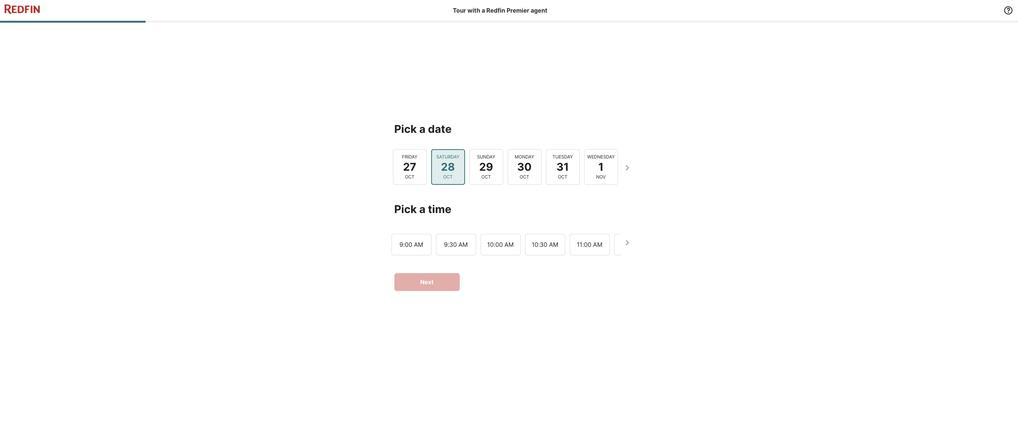 Task type: vqa. For each thing, say whether or not it's contained in the screenshot.


Task type: describe. For each thing, give the bounding box(es) containing it.
pick for pick a date
[[395, 123, 417, 136]]

sunday 29 oct
[[477, 154, 496, 180]]

nov
[[597, 174, 606, 180]]

29
[[480, 161, 493, 174]]

9:00 am button
[[392, 234, 432, 256]]

oct for 28
[[443, 174, 453, 180]]

am for 9:30 am
[[459, 241, 468, 249]]

friday
[[402, 154, 418, 160]]

agent
[[531, 7, 548, 14]]

time
[[428, 203, 452, 216]]

11:00 am
[[577, 241, 603, 249]]

redfin
[[487, 7, 506, 14]]

9:30 am
[[444, 241, 468, 249]]

date
[[428, 123, 452, 136]]

next button
[[395, 274, 460, 291]]

wednesday 1 nov
[[587, 154, 615, 180]]

tour with a redfin premier agent
[[453, 7, 548, 14]]

pick a time
[[395, 203, 452, 216]]

tuesday 31 oct
[[553, 154, 573, 180]]

0 vertical spatial a
[[482, 7, 485, 14]]

10:00
[[488, 241, 503, 249]]

with
[[468, 7, 481, 14]]

a for time
[[420, 203, 426, 216]]

am for 11:00 am
[[593, 241, 603, 249]]

monday
[[515, 154, 534, 160]]

9:00
[[400, 241, 413, 249]]



Task type: locate. For each thing, give the bounding box(es) containing it.
next image for tuesday
[[621, 162, 633, 174]]

1 pick from the top
[[395, 123, 417, 136]]

1 vertical spatial a
[[420, 123, 426, 136]]

11:00
[[577, 241, 592, 249]]

next image for 11:00 am
[[621, 237, 633, 249]]

3 am from the left
[[505, 241, 514, 249]]

am right 10:00
[[505, 241, 514, 249]]

pick a date
[[395, 123, 452, 136]]

10:00 am button
[[481, 234, 521, 256]]

am right 11:00
[[593, 241, 603, 249]]

oct inside sunday 29 oct
[[482, 174, 491, 180]]

10:30
[[532, 241, 548, 249]]

oct for 29
[[482, 174, 491, 180]]

1
[[599, 161, 604, 174]]

am
[[414, 241, 423, 249], [459, 241, 468, 249], [505, 241, 514, 249], [549, 241, 559, 249], [593, 241, 603, 249]]

a
[[482, 7, 485, 14], [420, 123, 426, 136], [420, 203, 426, 216]]

saturday 28 oct
[[437, 154, 460, 180]]

oct for 31
[[558, 174, 568, 180]]

a for date
[[420, 123, 426, 136]]

progress bar
[[0, 21, 1019, 23]]

1 vertical spatial pick
[[395, 203, 417, 216]]

next
[[420, 279, 434, 286]]

1 oct from the left
[[405, 174, 415, 180]]

monday 30 oct
[[515, 154, 534, 180]]

oct down 29
[[482, 174, 491, 180]]

1 vertical spatial next image
[[621, 237, 633, 249]]

2 pick from the top
[[395, 203, 417, 216]]

friday 27 oct
[[402, 154, 418, 180]]

oct for 30
[[520, 174, 530, 180]]

am right 9:30
[[459, 241, 468, 249]]

31
[[557, 161, 569, 174]]

am right 9:00
[[414, 241, 423, 249]]

0 vertical spatial next image
[[621, 162, 633, 174]]

oct inside monday 30 oct
[[520, 174, 530, 180]]

0 vertical spatial pick
[[395, 123, 417, 136]]

am for 9:00 am
[[414, 241, 423, 249]]

oct
[[405, 174, 415, 180], [443, 174, 453, 180], [482, 174, 491, 180], [520, 174, 530, 180], [558, 174, 568, 180]]

4 oct from the left
[[520, 174, 530, 180]]

am for 10:30 am
[[549, 241, 559, 249]]

a left date
[[420, 123, 426, 136]]

2 vertical spatial a
[[420, 203, 426, 216]]

9:30 am button
[[436, 234, 476, 256]]

2 am from the left
[[459, 241, 468, 249]]

2 oct from the left
[[443, 174, 453, 180]]

3 oct from the left
[[482, 174, 491, 180]]

9:30
[[444, 241, 457, 249]]

10:00 am
[[488, 241, 514, 249]]

sunday
[[477, 154, 496, 160]]

a left time
[[420, 203, 426, 216]]

30
[[518, 161, 532, 174]]

pick for pick a time
[[395, 203, 417, 216]]

pick up friday
[[395, 123, 417, 136]]

pick
[[395, 123, 417, 136], [395, 203, 417, 216]]

10:30 am
[[532, 241, 559, 249]]

10:30 am button
[[525, 234, 565, 256]]

5 oct from the left
[[558, 174, 568, 180]]

1 am from the left
[[414, 241, 423, 249]]

27
[[403, 161, 417, 174]]

9:00 am
[[400, 241, 423, 249]]

wednesday
[[587, 154, 615, 160]]

a right with
[[482, 7, 485, 14]]

4 am from the left
[[549, 241, 559, 249]]

11:00 am button
[[570, 234, 610, 256]]

2 next image from the top
[[621, 237, 633, 249]]

oct down the 31
[[558, 174, 568, 180]]

am right 10:30
[[549, 241, 559, 249]]

oct inside friday 27 oct
[[405, 174, 415, 180]]

am for 10:00 am
[[505, 241, 514, 249]]

oct for 27
[[405, 174, 415, 180]]

premier
[[507, 7, 530, 14]]

next image
[[621, 162, 633, 174], [621, 237, 633, 249]]

1 next image from the top
[[621, 162, 633, 174]]

oct down 28
[[443, 174, 453, 180]]

5 am from the left
[[593, 241, 603, 249]]

tour
[[453, 7, 466, 14]]

saturday
[[437, 154, 460, 160]]

oct inside saturday 28 oct
[[443, 174, 453, 180]]

pick left time
[[395, 203, 417, 216]]

oct inside tuesday 31 oct
[[558, 174, 568, 180]]

tuesday
[[553, 154, 573, 160]]

28
[[441, 161, 455, 174]]

oct down 30
[[520, 174, 530, 180]]

oct down 27
[[405, 174, 415, 180]]



